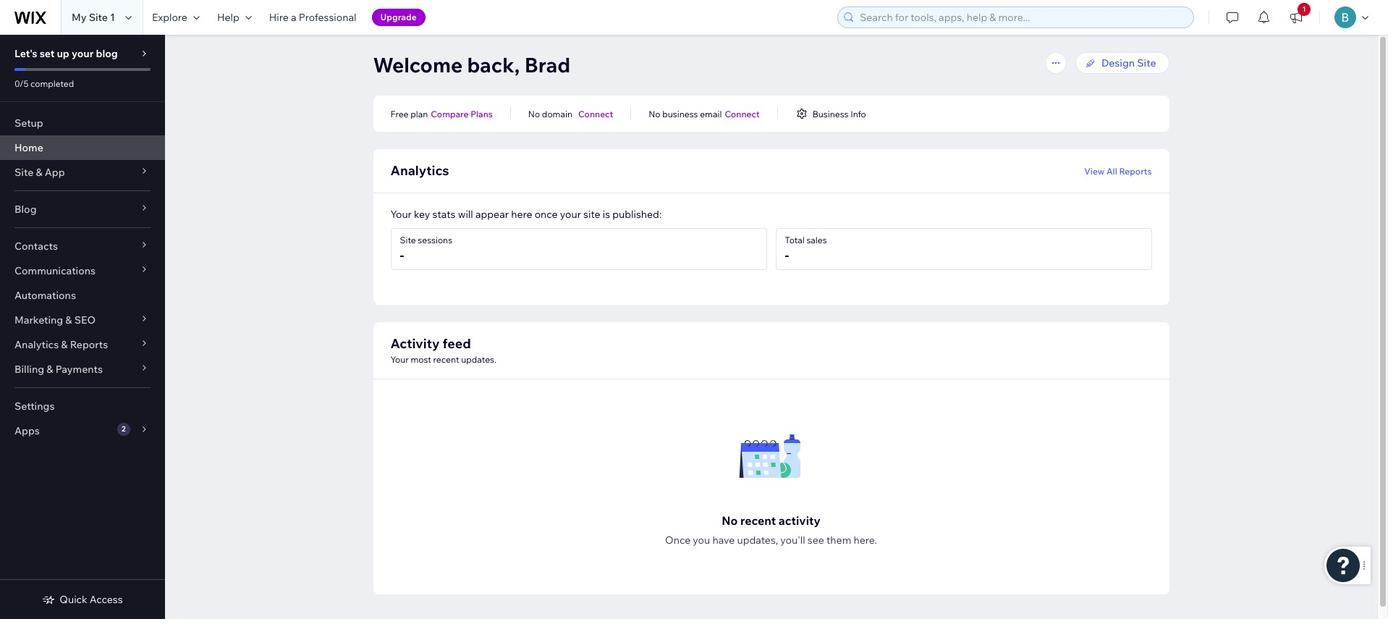 Task type: describe. For each thing, give the bounding box(es) containing it.
info
[[851, 108, 867, 119]]

marketing & seo
[[14, 314, 96, 327]]

sessions
[[418, 235, 453, 245]]

site & app
[[14, 166, 65, 179]]

& for billing
[[47, 363, 53, 376]]

your inside activity feed your most recent updates.
[[391, 354, 409, 365]]

1 inside 1 button
[[1303, 4, 1307, 14]]

billing
[[14, 363, 44, 376]]

site sessions -
[[400, 235, 453, 264]]

professional
[[299, 11, 357, 24]]

no for domain
[[529, 108, 540, 119]]

automations
[[14, 289, 76, 302]]

once
[[535, 208, 558, 221]]

home
[[14, 141, 43, 154]]

total sales -
[[785, 235, 827, 264]]

sales
[[807, 235, 827, 245]]

2
[[122, 424, 126, 434]]

total
[[785, 235, 805, 245]]

quick access
[[60, 593, 123, 606]]

set
[[40, 47, 55, 60]]

0/5
[[14, 78, 29, 89]]

you'll
[[781, 534, 806, 547]]

seo
[[74, 314, 96, 327]]

completed
[[30, 78, 74, 89]]

view all reports button
[[1085, 164, 1152, 177]]

apps
[[14, 424, 40, 437]]

updates.
[[461, 354, 497, 365]]

compare
[[431, 108, 469, 119]]

business
[[813, 108, 849, 119]]

blog
[[14, 203, 37, 216]]

site
[[584, 208, 601, 221]]

quick
[[60, 593, 87, 606]]

published:
[[613, 208, 662, 221]]

design
[[1102, 56, 1136, 70]]

1 button
[[1281, 0, 1313, 35]]

1 horizontal spatial your
[[560, 208, 581, 221]]

payments
[[55, 363, 103, 376]]

2 connect from the left
[[725, 108, 760, 119]]

quick access button
[[42, 593, 123, 606]]

them
[[827, 534, 852, 547]]

once
[[666, 534, 691, 547]]

site inside the site sessions -
[[400, 235, 416, 245]]

activity
[[391, 335, 440, 352]]

recent inside "no recent activity once you have updates, you'll see them here."
[[741, 513, 776, 528]]

no recent activity once you have updates, you'll see them here.
[[666, 513, 878, 547]]

1 connect from the left
[[579, 108, 614, 119]]

connect link for no domain connect
[[579, 107, 614, 120]]

blog
[[96, 47, 118, 60]]

my
[[72, 11, 87, 24]]

business
[[663, 108, 698, 119]]

appear
[[476, 208, 509, 221]]

app
[[45, 166, 65, 179]]

your inside the sidebar element
[[72, 47, 94, 60]]

here
[[511, 208, 533, 221]]

Search for tools, apps, help & more... field
[[856, 7, 1190, 28]]

no domain connect
[[529, 108, 614, 119]]

access
[[90, 593, 123, 606]]

contacts button
[[0, 234, 165, 259]]

setup
[[14, 117, 43, 130]]

welcome
[[373, 52, 463, 77]]

analytics for analytics
[[391, 162, 449, 179]]

no for recent
[[722, 513, 738, 528]]

contacts
[[14, 240, 58, 253]]

no business email connect
[[649, 108, 760, 119]]

up
[[57, 47, 69, 60]]

brad
[[525, 52, 571, 77]]

view
[[1085, 165, 1105, 176]]

& for analytics
[[61, 338, 68, 351]]

you
[[693, 534, 711, 547]]

back,
[[467, 52, 520, 77]]

plan
[[411, 108, 428, 119]]

help
[[217, 11, 240, 24]]

communications
[[14, 264, 96, 277]]

site & app button
[[0, 160, 165, 185]]

communications button
[[0, 259, 165, 283]]

have
[[713, 534, 735, 547]]

no for business
[[649, 108, 661, 119]]

is
[[603, 208, 610, 221]]

marketing & seo button
[[0, 308, 165, 332]]

marketing
[[14, 314, 63, 327]]

my site 1
[[72, 11, 115, 24]]

here.
[[854, 534, 878, 547]]

& for marketing
[[65, 314, 72, 327]]

recent inside activity feed your most recent updates.
[[433, 354, 459, 365]]

0/5 completed
[[14, 78, 74, 89]]

compare plans link
[[431, 107, 493, 120]]

plans
[[471, 108, 493, 119]]



Task type: locate. For each thing, give the bounding box(es) containing it.
1 horizontal spatial 1
[[1303, 4, 1307, 14]]

connect link right domain
[[579, 107, 614, 120]]

most
[[411, 354, 432, 365]]

- for total sales -
[[785, 247, 790, 264]]

0 vertical spatial recent
[[433, 354, 459, 365]]

analytics
[[391, 162, 449, 179], [14, 338, 59, 351]]

1 vertical spatial reports
[[70, 338, 108, 351]]

feed
[[443, 335, 471, 352]]

all
[[1107, 165, 1118, 176]]

setup link
[[0, 111, 165, 135]]

see
[[808, 534, 825, 547]]

1 vertical spatial analytics
[[14, 338, 59, 351]]

1 horizontal spatial analytics
[[391, 162, 449, 179]]

1 connect link from the left
[[579, 107, 614, 120]]

0 horizontal spatial reports
[[70, 338, 108, 351]]

site left sessions
[[400, 235, 416, 245]]

a
[[291, 11, 297, 24]]

your
[[391, 208, 412, 221], [391, 354, 409, 365]]

domain
[[542, 108, 573, 119]]

your key stats will appear here once your site is published:
[[391, 208, 662, 221]]

1 horizontal spatial recent
[[741, 513, 776, 528]]

0 horizontal spatial connect link
[[579, 107, 614, 120]]

hire a professional
[[269, 11, 357, 24]]

& for site
[[36, 166, 42, 179]]

0 vertical spatial reports
[[1120, 165, 1152, 176]]

0 horizontal spatial connect
[[579, 108, 614, 119]]

your right "up" on the top
[[72, 47, 94, 60]]

analytics for analytics & reports
[[14, 338, 59, 351]]

0 horizontal spatial analytics
[[14, 338, 59, 351]]

- inside the site sessions -
[[400, 247, 404, 264]]

design site
[[1102, 56, 1157, 70]]

recent down feed
[[433, 354, 459, 365]]

site down home
[[14, 166, 33, 179]]

1 vertical spatial your
[[391, 354, 409, 365]]

analytics & reports button
[[0, 332, 165, 357]]

free plan compare plans
[[391, 108, 493, 119]]

site right my
[[89, 11, 108, 24]]

design site link
[[1076, 52, 1170, 74]]

key
[[414, 208, 430, 221]]

updates,
[[737, 534, 779, 547]]

no left business
[[649, 108, 661, 119]]

2 - from the left
[[785, 247, 790, 264]]

1 your from the top
[[391, 208, 412, 221]]

2 horizontal spatial no
[[722, 513, 738, 528]]

reports inside view all reports button
[[1120, 165, 1152, 176]]

hire
[[269, 11, 289, 24]]

site inside site & app popup button
[[14, 166, 33, 179]]

0 horizontal spatial no
[[529, 108, 540, 119]]

&
[[36, 166, 42, 179], [65, 314, 72, 327], [61, 338, 68, 351], [47, 363, 53, 376]]

activity feed your most recent updates.
[[391, 335, 497, 365]]

view all reports
[[1085, 165, 1152, 176]]

home link
[[0, 135, 165, 160]]

1 horizontal spatial no
[[649, 108, 661, 119]]

recent
[[433, 354, 459, 365], [741, 513, 776, 528]]

your
[[72, 47, 94, 60], [560, 208, 581, 221]]

connect link for no business email connect
[[725, 107, 760, 120]]

1 horizontal spatial connect
[[725, 108, 760, 119]]

1
[[1303, 4, 1307, 14], [110, 11, 115, 24]]

hire a professional link
[[261, 0, 365, 35]]

1 vertical spatial recent
[[741, 513, 776, 528]]

reports right the all
[[1120, 165, 1152, 176]]

connect
[[579, 108, 614, 119], [725, 108, 760, 119]]

connect link
[[579, 107, 614, 120], [725, 107, 760, 120]]

settings
[[14, 400, 55, 413]]

reports for view all reports
[[1120, 165, 1152, 176]]

your left site
[[560, 208, 581, 221]]

2 connect link from the left
[[725, 107, 760, 120]]

-
[[400, 247, 404, 264], [785, 247, 790, 264]]

will
[[458, 208, 473, 221]]

upgrade
[[381, 12, 417, 22]]

0 horizontal spatial your
[[72, 47, 94, 60]]

business info button
[[796, 107, 867, 120]]

reports inside analytics & reports dropdown button
[[70, 338, 108, 351]]

- inside total sales -
[[785, 247, 790, 264]]

& left app
[[36, 166, 42, 179]]

2 your from the top
[[391, 354, 409, 365]]

site right design
[[1138, 56, 1157, 70]]

connect right the email at top
[[725, 108, 760, 119]]

welcome back, brad
[[373, 52, 571, 77]]

1 horizontal spatial -
[[785, 247, 790, 264]]

your left key
[[391, 208, 412, 221]]

activity
[[779, 513, 821, 528]]

analytics inside dropdown button
[[14, 338, 59, 351]]

& up billing & payments at the bottom of page
[[61, 338, 68, 351]]

help button
[[208, 0, 261, 35]]

email
[[700, 108, 722, 119]]

& left seo
[[65, 314, 72, 327]]

1 horizontal spatial connect link
[[725, 107, 760, 120]]

no left domain
[[529, 108, 540, 119]]

no inside "no recent activity once you have updates, you'll see them here."
[[722, 513, 738, 528]]

explore
[[152, 11, 187, 24]]

site
[[89, 11, 108, 24], [1138, 56, 1157, 70], [14, 166, 33, 179], [400, 235, 416, 245]]

blog button
[[0, 197, 165, 222]]

let's
[[14, 47, 37, 60]]

settings link
[[0, 394, 165, 419]]

connect link right the email at top
[[725, 107, 760, 120]]

& right the billing on the left bottom of page
[[47, 363, 53, 376]]

0 vertical spatial your
[[72, 47, 94, 60]]

1 - from the left
[[400, 247, 404, 264]]

no up have
[[722, 513, 738, 528]]

let's set up your blog
[[14, 47, 118, 60]]

0 horizontal spatial recent
[[433, 354, 459, 365]]

0 horizontal spatial 1
[[110, 11, 115, 24]]

0 vertical spatial analytics
[[391, 162, 449, 179]]

upgrade button
[[372, 9, 426, 26]]

analytics down marketing
[[14, 338, 59, 351]]

reports down seo
[[70, 338, 108, 351]]

automations link
[[0, 283, 165, 308]]

sidebar element
[[0, 35, 165, 619]]

billing & payments
[[14, 363, 103, 376]]

your left most
[[391, 354, 409, 365]]

billing & payments button
[[0, 357, 165, 382]]

analytics up key
[[391, 162, 449, 179]]

- for site sessions -
[[400, 247, 404, 264]]

0 vertical spatial your
[[391, 208, 412, 221]]

recent up the updates,
[[741, 513, 776, 528]]

business info
[[813, 108, 867, 119]]

0 horizontal spatial -
[[400, 247, 404, 264]]

connect right domain
[[579, 108, 614, 119]]

1 horizontal spatial reports
[[1120, 165, 1152, 176]]

free
[[391, 108, 409, 119]]

site inside design site link
[[1138, 56, 1157, 70]]

reports for analytics & reports
[[70, 338, 108, 351]]

1 vertical spatial your
[[560, 208, 581, 221]]



Task type: vqa. For each thing, say whether or not it's contained in the screenshot.
"Search engines may show a different description" text box at the right bottom of the page
no



